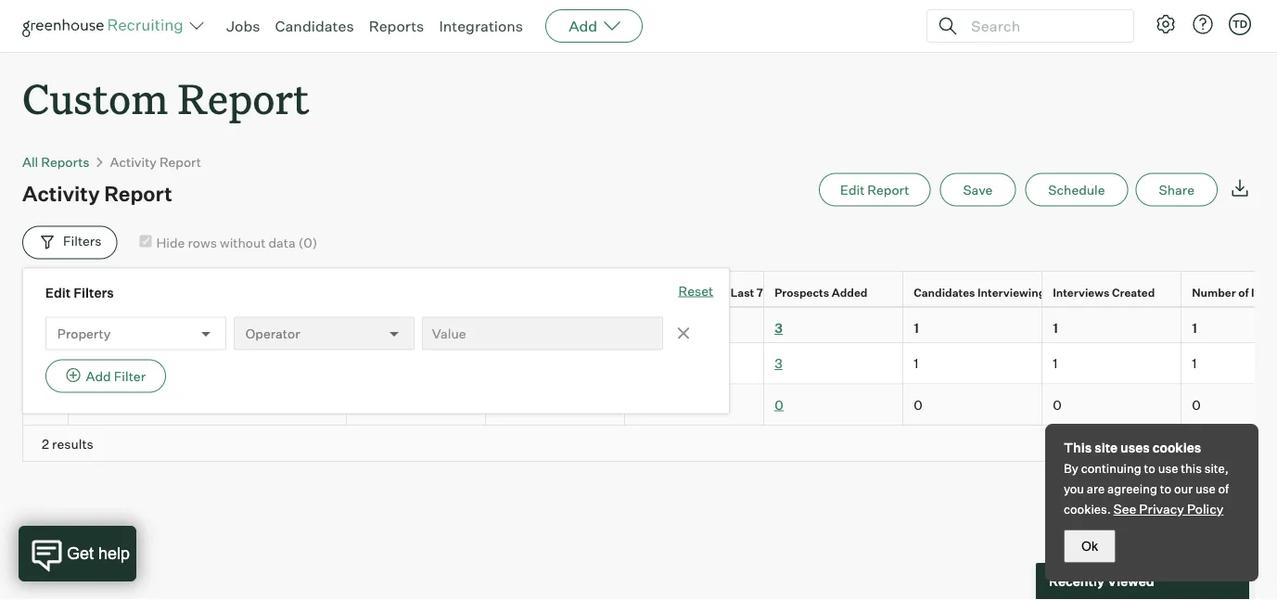 Task type: vqa. For each thing, say whether or not it's contained in the screenshot.
the 2 cell
yes



Task type: describe. For each thing, give the bounding box(es) containing it.
our
[[1174, 481, 1193, 496]]

hide
[[156, 234, 185, 251]]

2 for 2 results
[[42, 435, 49, 451]]

save button
[[940, 173, 1016, 207]]

reach
[[574, 285, 607, 299]]

3 1 column header from the left
[[1182, 308, 1277, 342]]

data
[[269, 234, 296, 251]]

1 vertical spatial activity report
[[22, 181, 172, 206]]

privacy
[[1139, 501, 1184, 517]]

interv
[[1251, 285, 1277, 299]]

1 horizontal spatial activity
[[110, 154, 157, 170]]

custom report
[[22, 70, 309, 125]]

new candidates (last 7 days)
[[636, 285, 797, 299]]

new
[[636, 285, 660, 299]]

report down activity report link
[[104, 181, 172, 206]]

reports link
[[369, 17, 424, 35]]

recently viewed
[[1049, 573, 1154, 589]]

Hide rows without data (0) checkbox
[[140, 235, 152, 247]]

add filter
[[86, 368, 146, 384]]

1 vertical spatial use
[[1196, 481, 1216, 496]]

(0)
[[298, 234, 317, 251]]

interviews created column header
[[1043, 271, 1185, 312]]

schedule button
[[1025, 173, 1128, 207]]

2 for 2
[[41, 396, 49, 412]]

download image
[[1229, 177, 1251, 199]]

add for add filter
[[86, 368, 111, 384]]

of inside row
[[1239, 285, 1249, 299]]

by
[[1064, 461, 1079, 476]]

results
[[52, 435, 94, 451]]

2 results
[[42, 435, 94, 451]]

all reports link
[[22, 154, 90, 170]]

1 1 column header from the left
[[903, 308, 1043, 342]]

2 3 from the top
[[775, 355, 783, 371]]

candidates for candidates interviewing
[[914, 285, 975, 299]]

to left reach
[[560, 285, 571, 299]]

edit for edit filters
[[45, 284, 71, 301]]

candidates for candidates to reach face to face milestone
[[496, 285, 558, 299]]

ok button
[[1064, 530, 1116, 563]]

edit report link
[[819, 173, 931, 207]]

ok
[[1082, 539, 1098, 553]]

2 cell
[[22, 384, 69, 425]]

save and schedule this report to revisit it! element
[[940, 173, 1025, 207]]

property
[[57, 325, 111, 342]]

share button
[[1136, 173, 1218, 207]]

3 link for row containing 1
[[775, 355, 783, 371]]

site
[[1095, 440, 1118, 456]]

created
[[1112, 285, 1155, 299]]

candidates for candidates
[[275, 17, 354, 35]]

are
[[1087, 481, 1105, 496]]

0 vertical spatial activity report
[[110, 154, 201, 170]]

add filter button
[[45, 360, 166, 393]]

1 cell
[[22, 343, 69, 384]]

add for add
[[569, 17, 598, 35]]

(last
[[726, 285, 754, 299]]

row containing 2
[[22, 384, 1277, 425]]

see privacy policy link
[[1114, 501, 1224, 517]]

total column header
[[69, 308, 347, 342]]

to down the uses
[[1144, 461, 1156, 476]]

of inside by continuing to use this site, you are agreeing to our use of cookies.
[[1218, 481, 1229, 496]]

share
[[1159, 182, 1195, 198]]

uses
[[1121, 440, 1150, 456]]

greenhouse recruiting image
[[22, 15, 189, 37]]

prospects
[[775, 285, 829, 299]]

2 1 column header from the left
[[1043, 308, 1182, 342]]

recently
[[1049, 573, 1105, 589]]

1 3 from the top
[[775, 319, 783, 336]]

candidates link
[[275, 17, 354, 35]]

interviews created
[[1053, 285, 1155, 299]]

filter image
[[38, 233, 54, 249]]

td button
[[1229, 13, 1251, 35]]

reset
[[679, 283, 714, 299]]

number of interv
[[1192, 285, 1277, 299]]

0 link for 2
[[79, 396, 88, 412]]

edit for edit report
[[840, 182, 865, 198]]

candidates rejected
[[79, 285, 191, 299]]

this site uses cookies
[[1064, 440, 1201, 456]]

by continuing to use this site, you are agreeing to our use of cookies.
[[1064, 461, 1229, 517]]

interviews
[[1053, 285, 1110, 299]]

rejected
[[143, 285, 191, 299]]

this
[[1064, 440, 1092, 456]]

candidates inside "new candidates (last 7 days)" column header
[[662, 285, 724, 299]]

this
[[1181, 461, 1202, 476]]



Task type: locate. For each thing, give the bounding box(es) containing it.
0 vertical spatial 3 link
[[775, 319, 783, 336]]

0 vertical spatial filters
[[63, 233, 102, 249]]

2 3 link from the top
[[775, 355, 783, 371]]

1 vertical spatial activity
[[22, 181, 100, 206]]

site,
[[1205, 461, 1229, 476]]

0 horizontal spatial edit
[[45, 284, 71, 301]]

1 column header
[[903, 308, 1043, 342], [1043, 308, 1182, 342], [1182, 308, 1277, 342]]

configure image
[[1155, 13, 1177, 35]]

reports
[[369, 17, 424, 35], [41, 154, 90, 170]]

of down site,
[[1218, 481, 1229, 496]]

report left save
[[868, 182, 909, 198]]

add inside popup button
[[569, 17, 598, 35]]

td
[[1233, 18, 1248, 30]]

0 vertical spatial 3
[[775, 319, 783, 336]]

filters up total
[[73, 284, 114, 301]]

0 horizontal spatial activity
[[22, 181, 100, 206]]

report
[[178, 70, 309, 125], [159, 154, 201, 170], [104, 181, 172, 206], [868, 182, 909, 198]]

2 down 1 "cell"
[[41, 396, 49, 412]]

1 horizontal spatial face
[[651, 285, 677, 299]]

prospects added
[[775, 285, 868, 299]]

new candidates (last 7 days) column header
[[625, 271, 797, 312]]

table
[[22, 271, 1277, 461]]

viewed
[[1108, 573, 1154, 589]]

reset link
[[679, 282, 714, 302]]

3 link for row containing total
[[775, 319, 783, 336]]

7
[[757, 285, 763, 299]]

activity report link
[[110, 154, 201, 170]]

row group containing 1
[[22, 343, 1277, 425]]

1 horizontal spatial of
[[1239, 285, 1249, 299]]

reports right 'candidates' link
[[369, 17, 424, 35]]

add inside button
[[86, 368, 111, 384]]

save
[[963, 182, 993, 198]]

0 horizontal spatial face
[[610, 285, 635, 299]]

1 vertical spatial of
[[1218, 481, 1229, 496]]

1
[[914, 319, 919, 336], [1053, 319, 1058, 336], [1192, 319, 1197, 336], [42, 355, 48, 371], [914, 355, 919, 371], [1053, 355, 1058, 371], [1192, 355, 1197, 371]]

1 3 link from the top
[[775, 319, 783, 336]]

0 vertical spatial of
[[1239, 285, 1249, 299]]

days)
[[766, 285, 797, 299]]

see privacy policy
[[1114, 501, 1224, 517]]

1 vertical spatial 3 link
[[775, 355, 783, 371]]

hide rows without data (0)
[[156, 234, 317, 251]]

Search text field
[[967, 13, 1117, 39]]

1 column header down interviews created
[[1043, 308, 1182, 342]]

continuing
[[1081, 461, 1142, 476]]

1 face from the left
[[610, 285, 635, 299]]

row containing candidates rejected
[[22, 271, 1277, 312]]

activity down custom report
[[110, 154, 157, 170]]

1 horizontal spatial use
[[1196, 481, 1216, 496]]

rows
[[188, 234, 217, 251]]

filters right "filter" image
[[63, 233, 102, 249]]

of left interv
[[1239, 285, 1249, 299]]

of
[[1239, 285, 1249, 299], [1218, 481, 1229, 496]]

0 vertical spatial activity
[[110, 154, 157, 170]]

number
[[1192, 285, 1236, 299]]

interviewing
[[978, 285, 1046, 299]]

use up policy
[[1196, 481, 1216, 496]]

1 column header down candidates interviewing
[[903, 308, 1043, 342]]

total
[[79, 319, 111, 336]]

jobs link
[[226, 17, 260, 35]]

0 vertical spatial add
[[569, 17, 598, 35]]

1 horizontal spatial add
[[569, 17, 598, 35]]

add
[[569, 17, 598, 35], [86, 368, 111, 384]]

candidates interviewing column header
[[903, 271, 1046, 312]]

to left our on the bottom right
[[1160, 481, 1172, 496]]

agreeing
[[1108, 481, 1158, 496]]

0 vertical spatial edit
[[840, 182, 865, 198]]

1 vertical spatial edit
[[45, 284, 71, 301]]

1 horizontal spatial reports
[[369, 17, 424, 35]]

1 vertical spatial 3
[[775, 355, 783, 371]]

without
[[220, 234, 266, 251]]

0 horizontal spatial use
[[1158, 461, 1178, 476]]

Value text field
[[422, 317, 663, 350]]

integrations
[[439, 17, 523, 35]]

cookies.
[[1064, 502, 1111, 517]]

prospects added column header
[[764, 271, 907, 312]]

0 horizontal spatial add
[[86, 368, 111, 384]]

activity report
[[110, 154, 201, 170], [22, 181, 172, 206]]

edit report
[[840, 182, 909, 198]]

face left new
[[610, 285, 635, 299]]

edit filters
[[45, 284, 114, 301]]

report down custom report
[[159, 154, 201, 170]]

0
[[79, 355, 88, 371], [79, 396, 88, 412], [775, 396, 784, 412], [914, 396, 923, 412], [1053, 396, 1062, 412], [1192, 396, 1201, 412]]

candidates inside candidates interviewing column header
[[914, 285, 975, 299]]

add button
[[546, 9, 643, 43]]

report down jobs link
[[178, 70, 309, 125]]

face left reset link
[[651, 285, 677, 299]]

use down cookies
[[1158, 461, 1178, 476]]

to right reach
[[638, 285, 649, 299]]

1 column header down number of interv
[[1182, 308, 1277, 342]]

schedule
[[1048, 182, 1105, 198]]

1 vertical spatial reports
[[41, 154, 90, 170]]

column header
[[347, 271, 486, 306], [22, 308, 69, 342], [347, 308, 486, 342], [486, 308, 625, 342], [625, 308, 764, 342]]

2
[[41, 396, 49, 412], [42, 435, 49, 451]]

1 vertical spatial filters
[[73, 284, 114, 301]]

candidates to reach face to face milestone
[[496, 285, 732, 299]]

see
[[1114, 501, 1137, 517]]

reports right "all"
[[41, 154, 90, 170]]

1 inside "cell"
[[42, 355, 48, 371]]

row containing 1
[[22, 343, 1277, 384]]

activity report down custom report
[[110, 154, 201, 170]]

activity down all reports
[[22, 181, 100, 206]]

1 row from the top
[[22, 271, 1277, 312]]

all reports
[[22, 154, 90, 170]]

all
[[22, 154, 38, 170]]

jobs
[[226, 17, 260, 35]]

td button
[[1225, 9, 1255, 39]]

filter
[[114, 368, 146, 384]]

table containing total
[[22, 271, 1277, 461]]

0 link for 1
[[79, 355, 88, 371]]

0 vertical spatial use
[[1158, 461, 1178, 476]]

row group
[[22, 343, 1277, 425]]

custom
[[22, 70, 168, 125]]

activity report down all reports link
[[22, 181, 172, 206]]

3 row from the top
[[22, 343, 1277, 384]]

0 horizontal spatial of
[[1218, 481, 1229, 496]]

face
[[610, 285, 635, 299], [651, 285, 677, 299]]

0 vertical spatial reports
[[369, 17, 424, 35]]

cookies
[[1153, 440, 1201, 456]]

activity
[[110, 154, 157, 170], [22, 181, 100, 206]]

2 left results
[[42, 435, 49, 451]]

0 horizontal spatial reports
[[41, 154, 90, 170]]

you
[[1064, 481, 1084, 496]]

candidates interviewing
[[914, 285, 1046, 299]]

policy
[[1187, 501, 1224, 517]]

1 vertical spatial add
[[86, 368, 111, 384]]

2 row from the top
[[22, 307, 1277, 343]]

1 vertical spatial 2
[[42, 435, 49, 451]]

1 horizontal spatial edit
[[840, 182, 865, 198]]

2 face from the left
[[651, 285, 677, 299]]

0 vertical spatial 2
[[41, 396, 49, 412]]

3
[[775, 319, 783, 336], [775, 355, 783, 371]]

cell
[[347, 343, 486, 384], [486, 343, 625, 384], [625, 343, 764, 384], [347, 384, 486, 425], [486, 384, 625, 425], [625, 384, 764, 425]]

added
[[832, 285, 868, 299]]

to
[[560, 285, 571, 299], [638, 285, 649, 299], [1144, 461, 1156, 476], [1160, 481, 1172, 496]]

milestone
[[679, 285, 732, 299]]

use
[[1158, 461, 1178, 476], [1196, 481, 1216, 496]]

2 inside 2 cell
[[41, 396, 49, 412]]

0 link
[[79, 355, 88, 371], [79, 396, 88, 412], [775, 396, 784, 412]]

row containing total
[[22, 307, 1277, 343]]

4 row from the top
[[22, 384, 1277, 425]]

edit
[[840, 182, 865, 198], [45, 284, 71, 301]]

candidates
[[275, 17, 354, 35], [79, 285, 141, 299], [496, 285, 558, 299], [662, 285, 724, 299], [914, 285, 975, 299]]

filters
[[63, 233, 102, 249], [73, 284, 114, 301]]

integrations link
[[439, 17, 523, 35]]

candidates for candidates rejected
[[79, 285, 141, 299]]

row
[[22, 271, 1277, 312], [22, 307, 1277, 343], [22, 343, 1277, 384], [22, 384, 1277, 425]]



